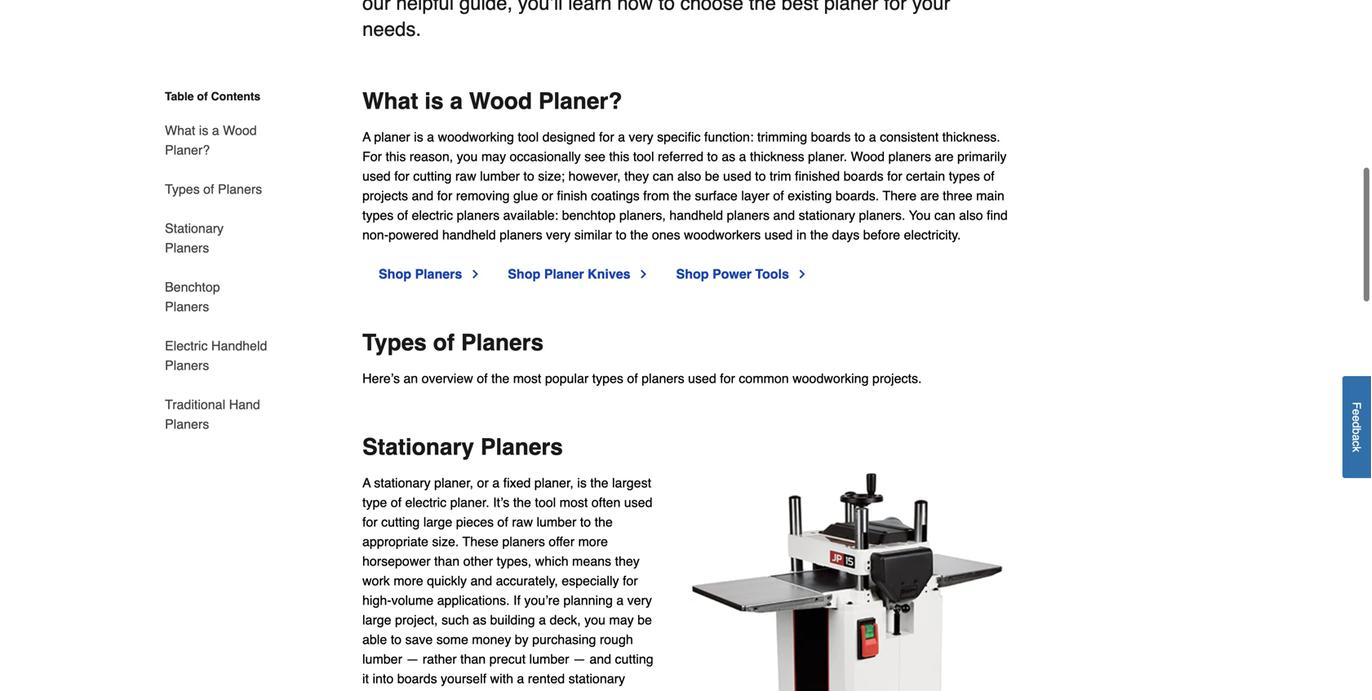 Task type: locate. For each thing, give the bounding box(es) containing it.
0 horizontal spatial large
[[363, 613, 392, 628]]

work
[[363, 574, 390, 589]]

1 vertical spatial large
[[363, 613, 392, 628]]

stationary down "rough"
[[569, 672, 626, 687]]

traditional hand planers
[[165, 397, 260, 432]]

0 vertical spatial raw
[[456, 169, 477, 184]]

stationary planers up benchtop
[[165, 221, 224, 256]]

planning
[[564, 593, 613, 608]]

of
[[197, 90, 208, 103], [984, 169, 995, 184], [203, 182, 214, 197], [774, 188, 785, 203], [397, 208, 408, 223], [433, 330, 455, 356], [477, 371, 488, 386], [627, 371, 638, 386], [391, 495, 402, 510], [498, 515, 509, 530]]

of up overview
[[433, 330, 455, 356]]

0 horizontal spatial more
[[394, 574, 424, 589]]

handheld down surface
[[670, 208, 724, 223]]

1 vertical spatial planer?
[[165, 143, 210, 158]]

electric
[[165, 339, 208, 354]]

stationary down an
[[363, 434, 474, 461]]

1 horizontal spatial types of planers
[[363, 330, 544, 356]]

0 horizontal spatial what is a wood planer?
[[165, 123, 257, 158]]

boards down "rather"
[[397, 672, 437, 687]]

chevron right image
[[469, 268, 482, 281]]

1 chevron right image from the left
[[637, 268, 650, 281]]

1 horizontal spatial raw
[[512, 515, 533, 530]]

stationary
[[799, 208, 856, 223], [374, 476, 431, 491], [569, 672, 626, 687]]

what is a wood planer? down 'table of contents' at top left
[[165, 123, 257, 158]]

for up the see
[[599, 129, 615, 145]]

which
[[535, 554, 569, 569]]

or down "size;"
[[542, 188, 554, 203]]

— down save
[[406, 652, 419, 667]]

shop down powered
[[379, 267, 412, 282]]

also
[[678, 169, 702, 184], [960, 208, 984, 223]]

1 a from the top
[[363, 129, 371, 145]]

be up surface
[[705, 169, 720, 184]]

types
[[949, 169, 981, 184], [363, 208, 394, 223], [593, 371, 624, 386]]

2 vertical spatial tool
[[535, 495, 556, 510]]

1 vertical spatial they
[[615, 554, 640, 569]]

2 chevron right image from the left
[[796, 268, 809, 281]]

0 horizontal spatial chevron right image
[[637, 268, 650, 281]]

a up for
[[363, 129, 371, 145]]

planer. up finished
[[809, 149, 848, 164]]

types up three
[[949, 169, 981, 184]]

this right the see
[[610, 149, 630, 164]]

planers down traditional
[[165, 417, 209, 432]]

1 horizontal spatial large
[[424, 515, 453, 530]]

planers inside shop planers link
[[415, 267, 462, 282]]

most inside a stationary planer, or a fixed planer, is the largest type of electric planer. it's the tool most often used for cutting large pieces of raw lumber to the appropriate size. these planers offer more horsepower than other types, which means they work more quickly and accurately, especially for high-volume applications.  if you're planning a very large project, such as building a deck, you may be able to save some money by purchasing rough lumber — rather than precut lumber — and cutting it into boards yourself with a rented stationary planer.
[[560, 495, 588, 510]]

0 vertical spatial stationary
[[165, 221, 224, 236]]

planers
[[218, 182, 262, 197], [165, 241, 209, 256], [415, 267, 462, 282], [165, 299, 209, 314], [461, 330, 544, 356], [165, 358, 209, 373], [165, 417, 209, 432], [481, 434, 563, 461]]

stationary planers inside the table of contents element
[[165, 221, 224, 256]]

0 vertical spatial stationary
[[799, 208, 856, 223]]

1 horizontal spatial stationary
[[569, 672, 626, 687]]

specific
[[657, 129, 701, 145]]

as down the applications.
[[473, 613, 487, 628]]

1 horizontal spatial planer,
[[535, 476, 574, 491]]

wood
[[469, 88, 532, 114], [223, 123, 257, 138], [851, 149, 885, 164]]

1 shop from the left
[[379, 267, 412, 282]]

as inside a planer is a woodworking tool designed for a very specific function: trimming boards to a consistent thickness. for this reason, you may occasionally see this tool referred to as a thickness planer. wood planers are primarily used for cutting raw lumber to size; however, they can also be used to trim finished boards for certain types of projects and for removing glue or finish coatings from the surface layer of existing boards. there are three main types of electric planers available: benchtop planers, handheld planers and stationary planers. you can also find non-powered handheld planers very similar to the ones woodworkers used in the days before electricity.
[[722, 149, 736, 164]]

0 horizontal spatial or
[[477, 476, 489, 491]]

can up from
[[653, 169, 674, 184]]

the up often
[[591, 476, 609, 491]]

certain
[[907, 169, 946, 184]]

0 horizontal spatial planer,
[[435, 476, 474, 491]]

cutting down "rough"
[[615, 652, 654, 667]]

1 horizontal spatial as
[[722, 149, 736, 164]]

1 vertical spatial stationary planers
[[363, 434, 563, 461]]

a planer is a woodworking tool designed for a very specific function: trimming boards to a consistent thickness. for this reason, you may occasionally see this tool referred to as a thickness planer. wood planers are primarily used for cutting raw lumber to size; however, they can also be used to trim finished boards for certain types of projects and for removing glue or finish coatings from the surface layer of existing boards. there are three main types of electric planers available: benchtop planers, handheld planers and stationary planers. you can also find non-powered handheld planers very similar to the ones woodworkers used in the days before electricity.
[[363, 129, 1008, 243]]

benchtop
[[165, 280, 220, 295]]

1 vertical spatial may
[[610, 613, 634, 628]]

0 horizontal spatial raw
[[456, 169, 477, 184]]

1 horizontal spatial be
[[705, 169, 720, 184]]

planer. down into
[[363, 691, 402, 692]]

planer?
[[539, 88, 623, 114], [165, 143, 210, 158]]

other
[[464, 554, 493, 569]]

especially
[[562, 574, 619, 589]]

volume
[[392, 593, 434, 608]]

deck,
[[550, 613, 581, 628]]

0 vertical spatial handheld
[[670, 208, 724, 223]]

project,
[[395, 613, 438, 628]]

1 vertical spatial what is a wood planer?
[[165, 123, 257, 158]]

e up d
[[1351, 410, 1364, 416]]

1 horizontal spatial —
[[573, 652, 586, 667]]

most
[[513, 371, 542, 386], [560, 495, 588, 510]]

0 vertical spatial wood
[[469, 88, 532, 114]]

handheld up chevron right icon
[[443, 227, 496, 243]]

1 horizontal spatial wood
[[469, 88, 532, 114]]

0 vertical spatial types of planers
[[165, 182, 262, 197]]

shop inside shop planers link
[[379, 267, 412, 282]]

planers down what is a wood planer? link
[[218, 182, 262, 197]]

is inside a planer is a woodworking tool designed for a very specific function: trimming boards to a consistent thickness. for this reason, you may occasionally see this tool referred to as a thickness planer. wood planers are primarily used for cutting raw lumber to size; however, they can also be used to trim finished boards for certain types of projects and for removing glue or finish coatings from the surface layer of existing boards. there are three main types of electric planers available: benchtop planers, handheld planers and stationary planers. you can also find non-powered handheld planers very similar to the ones woodworkers used in the days before electricity.
[[414, 129, 424, 145]]

0 vertical spatial they
[[625, 169, 649, 184]]

planers
[[889, 149, 932, 164], [457, 208, 500, 223], [727, 208, 770, 223], [500, 227, 543, 243], [642, 371, 685, 386], [503, 535, 545, 550]]

save
[[405, 633, 433, 648]]

of right type
[[391, 495, 402, 510]]

boards inside a stationary planer, or a fixed planer, is the largest type of electric planer. it's the tool most often used for cutting large pieces of raw lumber to the appropriate size. these planers offer more horsepower than other types, which means they work more quickly and accurately, especially for high-volume applications.  if you're planning a very large project, such as building a deck, you may be able to save some money by purchasing rough lumber — rather than precut lumber — and cutting it into boards yourself with a rented stationary planer.
[[397, 672, 437, 687]]

surface
[[695, 188, 738, 203]]

3 shop from the left
[[677, 267, 709, 282]]

to down function:
[[708, 149, 718, 164]]

of down it's
[[498, 515, 509, 530]]

— down purchasing
[[573, 652, 586, 667]]

function:
[[705, 129, 754, 145]]

2 shop from the left
[[508, 267, 541, 282]]

0 horizontal spatial most
[[513, 371, 542, 386]]

tool
[[518, 129, 539, 145], [633, 149, 655, 164], [535, 495, 556, 510]]

primarily
[[958, 149, 1007, 164]]

used down largest
[[625, 495, 653, 510]]

may inside a stationary planer, or a fixed planer, is the largest type of electric planer. it's the tool most often used for cutting large pieces of raw lumber to the appropriate size. these planers offer more horsepower than other types, which means they work more quickly and accurately, especially for high-volume applications.  if you're planning a very large project, such as building a deck, you may be able to save some money by purchasing rough lumber — rather than precut lumber — and cutting it into boards yourself with a rented stationary planer.
[[610, 613, 634, 628]]

1 horizontal spatial also
[[960, 208, 984, 223]]

what up the planer
[[363, 88, 418, 114]]

0 horizontal spatial —
[[406, 652, 419, 667]]

1 horizontal spatial can
[[935, 208, 956, 223]]

benchtop planers link
[[165, 268, 268, 327]]

large up size.
[[424, 515, 453, 530]]

of down what is a wood planer? link
[[203, 182, 214, 197]]

may up removing
[[482, 149, 506, 164]]

planers,
[[620, 208, 666, 223]]

cutting inside a planer is a woodworking tool designed for a very specific function: trimming boards to a consistent thickness. for this reason, you may occasionally see this tool referred to as a thickness planer. wood planers are primarily used for cutting raw lumber to size; however, they can also be used to trim finished boards for certain types of projects and for removing glue or finish coatings from the surface layer of existing boards. there are three main types of electric planers available: benchtop planers, handheld planers and stationary planers. you can also find non-powered handheld planers very similar to the ones woodworkers used in the days before electricity.
[[413, 169, 452, 184]]

as down function:
[[722, 149, 736, 164]]

very down available: on the top of page
[[546, 227, 571, 243]]

type
[[363, 495, 387, 510]]

0 horizontal spatial types
[[165, 182, 200, 197]]

as
[[722, 149, 736, 164], [473, 613, 487, 628]]

0 horizontal spatial as
[[473, 613, 487, 628]]

k
[[1351, 447, 1364, 453]]

planer, right the fixed
[[535, 476, 574, 491]]

1 vertical spatial stationary
[[374, 476, 431, 491]]

—
[[406, 652, 419, 667], [573, 652, 586, 667]]

2 horizontal spatial stationary
[[799, 208, 856, 223]]

lumber inside a planer is a woodworking tool designed for a very specific function: trimming boards to a consistent thickness. for this reason, you may occasionally see this tool referred to as a thickness planer. wood planers are primarily used for cutting raw lumber to size; however, they can also be used to trim finished boards for certain types of projects and for removing glue or finish coatings from the surface layer of existing boards. there are three main types of electric planers available: benchtop planers, handheld planers and stationary planers. you can also find non-powered handheld planers very similar to the ones woodworkers used in the days before electricity.
[[480, 169, 520, 184]]

very up "rough"
[[628, 593, 652, 608]]

planer? up types of planers 'link'
[[165, 143, 210, 158]]

building
[[490, 613, 535, 628]]

you inside a planer is a woodworking tool designed for a very specific function: trimming boards to a consistent thickness. for this reason, you may occasionally see this tool referred to as a thickness planer. wood planers are primarily used for cutting raw lumber to size; however, they can also be used to trim finished boards for certain types of projects and for removing glue or finish coatings from the surface layer of existing boards. there are three main types of electric planers available: benchtop planers, handheld planers and stationary planers. you can also find non-powered handheld planers very similar to the ones woodworkers used in the days before electricity.
[[457, 149, 478, 164]]

stationary down types of planers 'link'
[[165, 221, 224, 236]]

also down three
[[960, 208, 984, 223]]

0 vertical spatial also
[[678, 169, 702, 184]]

1 planer, from the left
[[435, 476, 474, 491]]

planers.
[[859, 208, 906, 223]]

of up main
[[984, 169, 995, 184]]

pieces
[[456, 515, 494, 530]]

stationary planers
[[165, 221, 224, 256], [363, 434, 563, 461]]

2 a from the top
[[363, 476, 371, 491]]

used
[[363, 169, 391, 184], [724, 169, 752, 184], [765, 227, 793, 243], [688, 371, 717, 386], [625, 495, 653, 510]]

1 vertical spatial electric
[[405, 495, 447, 510]]

0 vertical spatial planer?
[[539, 88, 623, 114]]

tool up offer
[[535, 495, 556, 510]]

0 vertical spatial you
[[457, 149, 478, 164]]

0 horizontal spatial be
[[638, 613, 652, 628]]

a
[[363, 129, 371, 145], [363, 476, 371, 491]]

very left specific on the top of page
[[629, 129, 654, 145]]

1 vertical spatial wood
[[223, 123, 257, 138]]

1 vertical spatial handheld
[[443, 227, 496, 243]]

planer. inside a planer is a woodworking tool designed for a very specific function: trimming boards to a consistent thickness. for this reason, you may occasionally see this tool referred to as a thickness planer. wood planers are primarily used for cutting raw lumber to size; however, they can also be used to trim finished boards for certain types of projects and for removing glue or finish coatings from the surface layer of existing boards. there are three main types of electric planers available: benchtop planers, handheld planers and stationary planers. you can also find non-powered handheld planers very similar to the ones woodworkers used in the days before electricity.
[[809, 149, 848, 164]]

0 horizontal spatial types of planers
[[165, 182, 262, 197]]

types right popular
[[593, 371, 624, 386]]

often
[[592, 495, 621, 510]]

woodworking left projects.
[[793, 371, 869, 386]]

very
[[629, 129, 654, 145], [546, 227, 571, 243], [628, 593, 652, 608]]

types up non- at the left of the page
[[363, 208, 394, 223]]

0 vertical spatial a
[[363, 129, 371, 145]]

shop for shop planer knives
[[508, 267, 541, 282]]

can up electricity.
[[935, 208, 956, 223]]

power
[[713, 267, 752, 282]]

three
[[943, 188, 973, 203]]

planer. up the pieces
[[450, 495, 490, 510]]

electricity.
[[904, 227, 962, 243]]

most left popular
[[513, 371, 542, 386]]

1 vertical spatial as
[[473, 613, 487, 628]]

what is a wood planer?
[[363, 88, 623, 114], [165, 123, 257, 158]]

planers inside benchtop planers
[[165, 299, 209, 314]]

planer.
[[809, 149, 848, 164], [450, 495, 490, 510], [363, 691, 402, 692]]

what down table
[[165, 123, 195, 138]]

are up certain
[[935, 149, 954, 164]]

can
[[653, 169, 674, 184], [935, 208, 956, 223]]

0 vertical spatial than
[[435, 554, 460, 569]]

2 horizontal spatial shop
[[677, 267, 709, 282]]

the down often
[[595, 515, 613, 530]]

1 vertical spatial types
[[363, 330, 427, 356]]

to
[[855, 129, 866, 145], [708, 149, 718, 164], [524, 169, 535, 184], [756, 169, 766, 184], [616, 227, 627, 243], [580, 515, 591, 530], [391, 633, 402, 648]]

0 vertical spatial types
[[165, 182, 200, 197]]

planer
[[544, 267, 584, 282]]

from
[[644, 188, 670, 203]]

raw
[[456, 169, 477, 184], [512, 515, 533, 530]]

0 vertical spatial electric
[[412, 208, 453, 223]]

2 — from the left
[[573, 652, 586, 667]]

stationary down existing
[[799, 208, 856, 223]]

this down the planer
[[386, 149, 406, 164]]

layer
[[742, 188, 770, 203]]

similar
[[575, 227, 612, 243]]

planers down benchtop
[[165, 299, 209, 314]]

1 horizontal spatial stationary planers
[[363, 434, 563, 461]]

more up means
[[579, 535, 608, 550]]

1 horizontal spatial shop
[[508, 267, 541, 282]]

they up from
[[625, 169, 649, 184]]

wood down contents
[[223, 123, 257, 138]]

boards up finished
[[811, 129, 851, 145]]

1 vertical spatial raw
[[512, 515, 533, 530]]

types of planers up overview
[[363, 330, 544, 356]]

table of contents element
[[145, 88, 268, 434]]

1 vertical spatial more
[[394, 574, 424, 589]]

0 vertical spatial large
[[424, 515, 453, 530]]

is inside a stationary planer, or a fixed planer, is the largest type of electric planer. it's the tool most often used for cutting large pieces of raw lumber to the appropriate size. these planers offer more horsepower than other types, which means they work more quickly and accurately, especially for high-volume applications.  if you're planning a very large project, such as building a deck, you may be able to save some money by purchasing rough lumber — rather than precut lumber — and cutting it into boards yourself with a rented stationary planer.
[[578, 476, 587, 491]]

a inside a stationary planer, or a fixed planer, is the largest type of electric planer. it's the tool most often used for cutting large pieces of raw lumber to the appropriate size. these planers offer more horsepower than other types, which means they work more quickly and accurately, especially for high-volume applications.  if you're planning a very large project, such as building a deck, you may be able to save some money by purchasing rough lumber — rather than precut lumber — and cutting it into boards yourself with a rented stationary planer.
[[363, 476, 371, 491]]

most left often
[[560, 495, 588, 510]]

wood up boards.
[[851, 149, 885, 164]]

1 horizontal spatial more
[[579, 535, 608, 550]]

contents
[[211, 90, 261, 103]]

you right reason,
[[457, 149, 478, 164]]

c
[[1351, 441, 1364, 447]]

available:
[[503, 208, 559, 223]]

finish
[[557, 188, 588, 203]]

an
[[404, 371, 418, 386]]

trim
[[770, 169, 792, 184]]

be inside a stationary planer, or a fixed planer, is the largest type of electric planer. it's the tool most often used for cutting large pieces of raw lumber to the appropriate size. these planers offer more horsepower than other types, which means they work more quickly and accurately, especially for high-volume applications.  if you're planning a very large project, such as building a deck, you may be able to save some money by purchasing rough lumber — rather than precut lumber — and cutting it into boards yourself with a rented stationary planer.
[[638, 613, 652, 628]]

be right the deck,
[[638, 613, 652, 628]]

0 horizontal spatial this
[[386, 149, 406, 164]]

or left the fixed
[[477, 476, 489, 491]]

0 horizontal spatial shop
[[379, 267, 412, 282]]

stationary up type
[[374, 476, 431, 491]]

1 vertical spatial also
[[960, 208, 984, 223]]

are
[[935, 149, 954, 164], [921, 188, 940, 203]]

types down what is a wood planer? link
[[165, 182, 200, 197]]

electric
[[412, 208, 453, 223], [405, 495, 447, 510]]

1 vertical spatial are
[[921, 188, 940, 203]]

be inside a planer is a woodworking tool designed for a very specific function: trimming boards to a consistent thickness. for this reason, you may occasionally see this tool referred to as a thickness planer. wood planers are primarily used for cutting raw lumber to size; however, they can also be used to trim finished boards for certain types of projects and for removing glue or finish coatings from the surface layer of existing boards. there are three main types of electric planers available: benchtop planers, handheld planers and stationary planers. you can also find non-powered handheld planers very similar to the ones woodworkers used in the days before electricity.
[[705, 169, 720, 184]]

shop inside 'shop planer knives' link
[[508, 267, 541, 282]]

boards up boards.
[[844, 169, 884, 184]]

shop left power
[[677, 267, 709, 282]]

0 horizontal spatial what
[[165, 123, 195, 138]]

1 vertical spatial be
[[638, 613, 652, 628]]

a jet stationary planer. image
[[686, 474, 1009, 692]]

2 planer, from the left
[[535, 476, 574, 491]]

planer? inside what is a wood planer?
[[165, 143, 210, 158]]

electric up powered
[[412, 208, 453, 223]]

types of planers inside the table of contents element
[[165, 182, 262, 197]]

planers inside the electric handheld planers
[[165, 358, 209, 373]]

0 vertical spatial woodworking
[[438, 129, 514, 145]]

types of planers
[[165, 182, 262, 197], [363, 330, 544, 356]]

before
[[864, 227, 901, 243]]

the down planers, at the top
[[631, 227, 649, 243]]

if
[[514, 593, 521, 608]]

chevron right image
[[637, 268, 650, 281], [796, 268, 809, 281]]

types
[[165, 182, 200, 197], [363, 330, 427, 356]]

shop inside shop power tools link
[[677, 267, 709, 282]]

a up type
[[363, 476, 371, 491]]

1 horizontal spatial you
[[585, 613, 606, 628]]

large
[[424, 515, 453, 530], [363, 613, 392, 628]]

to up glue at the left top of the page
[[524, 169, 535, 184]]

large down high- at the left of page
[[363, 613, 392, 628]]

you
[[457, 149, 478, 164], [585, 613, 606, 628]]

they right means
[[615, 554, 640, 569]]

1 horizontal spatial woodworking
[[793, 371, 869, 386]]

0 horizontal spatial can
[[653, 169, 674, 184]]

as inside a stationary planer, or a fixed planer, is the largest type of electric planer. it's the tool most often used for cutting large pieces of raw lumber to the appropriate size. these planers offer more horsepower than other types, which means they work more quickly and accurately, especially for high-volume applications.  if you're planning a very large project, such as building a deck, you may be able to save some money by purchasing rough lumber — rather than precut lumber — and cutting it into boards yourself with a rented stationary planer.
[[473, 613, 487, 628]]

1 vertical spatial you
[[585, 613, 606, 628]]

more up volume at the bottom of page
[[394, 574, 424, 589]]

0 vertical spatial or
[[542, 188, 554, 203]]

1 horizontal spatial what
[[363, 88, 418, 114]]

lumber up rented
[[530, 652, 570, 667]]

stationary inside the table of contents element
[[165, 221, 224, 236]]

chevron right image inside 'shop planer knives' link
[[637, 268, 650, 281]]

0 vertical spatial tool
[[518, 129, 539, 145]]

size;
[[538, 169, 565, 184]]

2 vertical spatial very
[[628, 593, 652, 608]]

chevron right image right knives
[[637, 268, 650, 281]]

0 horizontal spatial woodworking
[[438, 129, 514, 145]]

able
[[363, 633, 387, 648]]

0 vertical spatial more
[[579, 535, 608, 550]]

chevron right image inside shop power tools link
[[796, 268, 809, 281]]

stationary inside a planer is a woodworking tool designed for a very specific function: trimming boards to a consistent thickness. for this reason, you may occasionally see this tool referred to as a thickness planer. wood planers are primarily used for cutting raw lumber to size; however, they can also be used to trim finished boards for certain types of projects and for removing glue or finish coatings from the surface layer of existing boards. there are three main types of electric planers available: benchtop planers, handheld planers and stationary planers. you can also find non-powered handheld planers very similar to the ones woodworkers used in the days before electricity.
[[799, 208, 856, 223]]

you inside a stationary planer, or a fixed planer, is the largest type of electric planer. it's the tool most often used for cutting large pieces of raw lumber to the appropriate size. these planers offer more horsepower than other types, which means they work more quickly and accurately, especially for high-volume applications.  if you're planning a very large project, such as building a deck, you may be able to save some money by purchasing rough lumber — rather than precut lumber — and cutting it into boards yourself with a rented stationary planer.
[[585, 613, 606, 628]]

raw inside a planer is a woodworking tool designed for a very specific function: trimming boards to a consistent thickness. for this reason, you may occasionally see this tool referred to as a thickness planer. wood planers are primarily used for cutting raw lumber to size; however, they can also be used to trim finished boards for certain types of projects and for removing glue or finish coatings from the surface layer of existing boards. there are three main types of electric planers available: benchtop planers, handheld planers and stationary planers. you can also find non-powered handheld planers very similar to the ones woodworkers used in the days before electricity.
[[456, 169, 477, 184]]

what is a wood planer? inside the table of contents element
[[165, 123, 257, 158]]

2 horizontal spatial planer.
[[809, 149, 848, 164]]

types of planers down what is a wood planer? link
[[165, 182, 262, 197]]

1 horizontal spatial than
[[461, 652, 486, 667]]

0 vertical spatial planer.
[[809, 149, 848, 164]]

0 horizontal spatial stationary
[[165, 221, 224, 236]]

a inside a planer is a woodworking tool designed for a very specific function: trimming boards to a consistent thickness. for this reason, you may occasionally see this tool referred to as a thickness planer. wood planers are primarily used for cutting raw lumber to size; however, they can also be used to trim finished boards for certain types of projects and for removing glue or finish coatings from the surface layer of existing boards. there are three main types of electric planers available: benchtop planers, handheld planers and stationary planers. you can also find non-powered handheld planers very similar to the ones woodworkers used in the days before electricity.
[[363, 129, 371, 145]]

you down planning
[[585, 613, 606, 628]]

main
[[977, 188, 1005, 203]]

woodworking up reason,
[[438, 129, 514, 145]]

0 vertical spatial cutting
[[413, 169, 452, 184]]

boards.
[[836, 188, 880, 203]]

raw down the fixed
[[512, 515, 533, 530]]



Task type: vqa. For each thing, say whether or not it's contained in the screenshot.
bottom can
yes



Task type: describe. For each thing, give the bounding box(es) containing it.
yourself
[[441, 672, 487, 687]]

planers inside stationary planers link
[[165, 241, 209, 256]]

wood inside a planer is a woodworking tool designed for a very specific function: trimming boards to a consistent thickness. for this reason, you may occasionally see this tool referred to as a thickness planer. wood planers are primarily used for cutting raw lumber to size; however, they can also be used to trim finished boards for certain types of projects and for removing glue or finish coatings from the surface layer of existing boards. there are three main types of electric planers available: benchtop planers, handheld planers and stationary planers. you can also find non-powered handheld planers very similar to the ones woodworkers used in the days before electricity.
[[851, 149, 885, 164]]

to left trim
[[756, 169, 766, 184]]

a for a planer is a woodworking tool designed for a very specific function: trimming boards to a consistent thickness. for this reason, you may occasionally see this tool referred to as a thickness planer. wood planers are primarily used for cutting raw lumber to size; however, they can also be used to trim finished boards for certain types of projects and for removing glue or finish coatings from the surface layer of existing boards. there are three main types of electric planers available: benchtop planers, handheld planers and stationary planers. you can also find non-powered handheld planers very similar to the ones woodworkers used in the days before electricity.
[[363, 129, 371, 145]]

0 vertical spatial types
[[949, 169, 981, 184]]

wood inside the table of contents element
[[223, 123, 257, 138]]

existing
[[788, 188, 833, 203]]

may inside a planer is a woodworking tool designed for a very specific function: trimming boards to a consistent thickness. for this reason, you may occasionally see this tool referred to as a thickness planer. wood planers are primarily used for cutting raw lumber to size; however, they can also be used to trim finished boards for certain types of projects and for removing glue or finish coatings from the surface layer of existing boards. there are three main types of electric planers available: benchtop planers, handheld planers and stationary planers. you can also find non-powered handheld planers very similar to the ones woodworkers used in the days before electricity.
[[482, 149, 506, 164]]

designed
[[543, 129, 596, 145]]

a for a stationary planer, or a fixed planer, is the largest type of electric planer. it's the tool most often used for cutting large pieces of raw lumber to the appropriate size. these planers offer more horsepower than other types, which means they work more quickly and accurately, especially for high-volume applications.  if you're planning a very large project, such as building a deck, you may be able to save some money by purchasing rough lumber — rather than precut lumber — and cutting it into boards yourself with a rented stationary planer.
[[363, 476, 371, 491]]

means
[[573, 554, 612, 569]]

f
[[1351, 403, 1364, 410]]

the right overview
[[492, 371, 510, 386]]

0 vertical spatial can
[[653, 169, 674, 184]]

there
[[883, 188, 917, 203]]

purchasing
[[533, 633, 596, 648]]

1 e from the top
[[1351, 410, 1364, 416]]

handheld
[[211, 339, 267, 354]]

1 horizontal spatial handheld
[[670, 208, 724, 223]]

2 this from the left
[[610, 149, 630, 164]]

rented
[[528, 672, 565, 687]]

here's an overview of the most popular types of planers used for common woodworking projects.
[[363, 371, 922, 386]]

0 vertical spatial very
[[629, 129, 654, 145]]

planers inside traditional hand planers
[[165, 417, 209, 432]]

tools
[[756, 267, 790, 282]]

applications.
[[437, 593, 510, 608]]

such
[[442, 613, 469, 628]]

1 vertical spatial can
[[935, 208, 956, 223]]

lumber up into
[[363, 652, 403, 667]]

largest
[[612, 476, 652, 491]]

in
[[797, 227, 807, 243]]

1 vertical spatial woodworking
[[793, 371, 869, 386]]

or inside a planer is a woodworking tool designed for a very specific function: trimming boards to a consistent thickness. for this reason, you may occasionally see this tool referred to as a thickness planer. wood planers are primarily used for cutting raw lumber to size; however, they can also be used to trim finished boards for certain types of projects and for removing glue or finish coatings from the surface layer of existing boards. there are three main types of electric planers available: benchtop planers, handheld planers and stationary planers. you can also find non-powered handheld planers very similar to the ones woodworkers used in the days before electricity.
[[542, 188, 554, 203]]

1 vertical spatial than
[[461, 652, 486, 667]]

is inside what is a wood planer? link
[[199, 123, 209, 138]]

types inside 'link'
[[165, 182, 200, 197]]

into
[[373, 672, 394, 687]]

planers up overview
[[461, 330, 544, 356]]

raw inside a stationary planer, or a fixed planer, is the largest type of electric planer. it's the tool most often used for cutting large pieces of raw lumber to the appropriate size. these planers offer more horsepower than other types, which means they work more quickly and accurately, especially for high-volume applications.  if you're planning a very large project, such as building a deck, you may be able to save some money by purchasing rough lumber — rather than precut lumber — and cutting it into boards yourself with a rented stationary planer.
[[512, 515, 533, 530]]

a stationary planer, or a fixed planer, is the largest type of electric planer. it's the tool most often used for cutting large pieces of raw lumber to the appropriate size. these planers offer more horsepower than other types, which means they work more quickly and accurately, especially for high-volume applications.  if you're planning a very large project, such as building a deck, you may be able to save some money by purchasing rough lumber — rather than precut lumber — and cutting it into boards yourself with a rented stationary planer.
[[363, 476, 654, 692]]

days
[[833, 227, 860, 243]]

used up layer
[[724, 169, 752, 184]]

2 vertical spatial types
[[593, 371, 624, 386]]

size.
[[432, 535, 459, 550]]

overview
[[422, 371, 473, 386]]

trimming
[[758, 129, 808, 145]]

1 this from the left
[[386, 149, 406, 164]]

of down trim
[[774, 188, 785, 203]]

of right popular
[[627, 371, 638, 386]]

of right table
[[197, 90, 208, 103]]

you're
[[525, 593, 560, 608]]

shop planer knives
[[508, 267, 631, 282]]

hand
[[229, 397, 260, 412]]

these
[[463, 535, 499, 550]]

with
[[490, 672, 514, 687]]

consistent
[[880, 129, 939, 145]]

shop planers link
[[379, 265, 482, 284]]

what inside the table of contents element
[[165, 123, 195, 138]]

1 vertical spatial tool
[[633, 149, 655, 164]]

thickness.
[[943, 129, 1001, 145]]

removing
[[456, 188, 510, 203]]

what is a wood planer? link
[[165, 111, 268, 170]]

shop for shop power tools
[[677, 267, 709, 282]]

high-
[[363, 593, 392, 608]]

1 — from the left
[[406, 652, 419, 667]]

to up means
[[580, 515, 591, 530]]

chevron right image for knives
[[637, 268, 650, 281]]

and down "rough"
[[590, 652, 612, 667]]

offer
[[549, 535, 575, 550]]

non-
[[363, 227, 389, 243]]

and right projects at the top of page
[[412, 188, 434, 203]]

to left consistent
[[855, 129, 866, 145]]

the right the in
[[811, 227, 829, 243]]

0 horizontal spatial handheld
[[443, 227, 496, 243]]

they inside a planer is a woodworking tool designed for a very specific function: trimming boards to a consistent thickness. for this reason, you may occasionally see this tool referred to as a thickness planer. wood planers are primarily used for cutting raw lumber to size; however, they can also be used to trim finished boards for certain types of projects and for removing glue or finish coatings from the surface layer of existing boards. there are three main types of electric planers available: benchtop planers, handheld planers and stationary planers. you can also find non-powered handheld planers very similar to the ones woodworkers used in the days before electricity.
[[625, 169, 649, 184]]

types of planers link
[[165, 170, 262, 209]]

electric inside a stationary planer, or a fixed planer, is the largest type of electric planer. it's the tool most often used for cutting large pieces of raw lumber to the appropriate size. these planers offer more horsepower than other types, which means they work more quickly and accurately, especially for high-volume applications.  if you're planning a very large project, such as building a deck, you may be able to save some money by purchasing rough lumber — rather than precut lumber — and cutting it into boards yourself with a rented stationary planer.
[[405, 495, 447, 510]]

here's
[[363, 371, 400, 386]]

2 e from the top
[[1351, 416, 1364, 422]]

0 horizontal spatial than
[[435, 554, 460, 569]]

for up there
[[888, 169, 903, 184]]

b
[[1351, 429, 1364, 435]]

of right overview
[[477, 371, 488, 386]]

for left common
[[720, 371, 736, 386]]

tool inside a stationary planer, or a fixed planer, is the largest type of electric planer. it's the tool most often used for cutting large pieces of raw lumber to the appropriate size. these planers offer more horsepower than other types, which means they work more quickly and accurately, especially for high-volume applications.  if you're planning a very large project, such as building a deck, you may be able to save some money by purchasing rough lumber — rather than precut lumber — and cutting it into boards yourself with a rented stationary planer.
[[535, 495, 556, 510]]

projects.
[[873, 371, 922, 386]]

a inside button
[[1351, 435, 1364, 441]]

planers inside a stationary planer, or a fixed planer, is the largest type of electric planer. it's the tool most often used for cutting large pieces of raw lumber to the appropriate size. these planers offer more horsepower than other types, which means they work more quickly and accurately, especially for high-volume applications.  if you're planning a very large project, such as building a deck, you may be able to save some money by purchasing rough lumber — rather than precut lumber — and cutting it into boards yourself with a rented stationary planer.
[[503, 535, 545, 550]]

used left the in
[[765, 227, 793, 243]]

coatings
[[591, 188, 640, 203]]

0 vertical spatial boards
[[811, 129, 851, 145]]

electric inside a planer is a woodworking tool designed for a very specific function: trimming boards to a consistent thickness. for this reason, you may occasionally see this tool referred to as a thickness planer. wood planers are primarily used for cutting raw lumber to size; however, they can also be used to trim finished boards for certain types of projects and for removing glue or finish coatings from the surface layer of existing boards. there are three main types of electric planers available: benchtop planers, handheld planers and stationary planers. you can also find non-powered handheld planers very similar to the ones woodworkers used in the days before electricity.
[[412, 208, 453, 223]]

money
[[472, 633, 511, 648]]

2 vertical spatial stationary
[[569, 672, 626, 687]]

used down for
[[363, 169, 391, 184]]

it
[[363, 672, 369, 687]]

of inside 'link'
[[203, 182, 214, 197]]

traditional hand planers link
[[165, 385, 268, 434]]

occasionally
[[510, 149, 581, 164]]

0 horizontal spatial also
[[678, 169, 702, 184]]

types,
[[497, 554, 532, 569]]

and down other
[[471, 574, 493, 589]]

0 horizontal spatial types
[[363, 208, 394, 223]]

accurately,
[[496, 574, 558, 589]]

finished
[[795, 169, 841, 184]]

horsepower
[[363, 554, 431, 569]]

to right able
[[391, 633, 402, 648]]

of up powered
[[397, 208, 408, 223]]

shop planer knives link
[[508, 265, 650, 284]]

ones
[[652, 227, 681, 243]]

d
[[1351, 422, 1364, 429]]

it's
[[493, 495, 510, 510]]

the down the fixed
[[513, 495, 532, 510]]

for up projects at the top of page
[[395, 169, 410, 184]]

traditional
[[165, 397, 225, 412]]

used inside a stationary planer, or a fixed planer, is the largest type of electric planer. it's the tool most often used for cutting large pieces of raw lumber to the appropriate size. these planers offer more horsepower than other types, which means they work more quickly and accurately, especially for high-volume applications.  if you're planning a very large project, such as building a deck, you may be able to save some money by purchasing rough lumber — rather than precut lumber — and cutting it into boards yourself with a rented stationary planer.
[[625, 495, 653, 510]]

1 horizontal spatial what is a wood planer?
[[363, 88, 623, 114]]

shop power tools link
[[677, 265, 809, 284]]

planers up the fixed
[[481, 434, 563, 461]]

they inside a stationary planer, or a fixed planer, is the largest type of electric planer. it's the tool most often used for cutting large pieces of raw lumber to the appropriate size. these planers offer more horsepower than other types, which means they work more quickly and accurately, especially for high-volume applications.  if you're planning a very large project, such as building a deck, you may be able to save some money by purchasing rough lumber — rather than precut lumber — and cutting it into boards yourself with a rented stationary planer.
[[615, 554, 640, 569]]

1 vertical spatial types of planers
[[363, 330, 544, 356]]

1 vertical spatial planer.
[[450, 495, 490, 510]]

powered
[[389, 227, 439, 243]]

shop power tools
[[677, 267, 790, 282]]

2 vertical spatial cutting
[[615, 652, 654, 667]]

0 vertical spatial are
[[935, 149, 954, 164]]

referred
[[658, 149, 704, 164]]

by
[[515, 633, 529, 648]]

however,
[[569, 169, 621, 184]]

you
[[909, 208, 931, 223]]

shop planers
[[379, 267, 462, 282]]

see
[[585, 149, 606, 164]]

some
[[437, 633, 469, 648]]

chevron right image for tools
[[796, 268, 809, 281]]

1 vertical spatial cutting
[[381, 515, 420, 530]]

or inside a stationary planer, or a fixed planer, is the largest type of electric planer. it's the tool most often used for cutting large pieces of raw lumber to the appropriate size. these planers offer more horsepower than other types, which means they work more quickly and accurately, especially for high-volume applications.  if you're planning a very large project, such as building a deck, you may be able to save some money by purchasing rough lumber — rather than precut lumber — and cutting it into boards yourself with a rented stationary planer.
[[477, 476, 489, 491]]

find
[[987, 208, 1008, 223]]

1 vertical spatial boards
[[844, 169, 884, 184]]

very inside a stationary planer, or a fixed planer, is the largest type of electric planer. it's the tool most often used for cutting large pieces of raw lumber to the appropriate size. these planers offer more horsepower than other types, which means they work more quickly and accurately, especially for high-volume applications.  if you're planning a very large project, such as building a deck, you may be able to save some money by purchasing rough lumber — rather than precut lumber — and cutting it into boards yourself with a rented stationary planer.
[[628, 593, 652, 608]]

the right from
[[673, 188, 692, 203]]

woodworking inside a planer is a woodworking tool designed for a very specific function: trimming boards to a consistent thickness. for this reason, you may occasionally see this tool referred to as a thickness planer. wood planers are primarily used for cutting raw lumber to size; however, they can also be used to trim finished boards for certain types of projects and for removing glue or finish coatings from the surface layer of existing boards. there are three main types of electric planers available: benchtop planers, handheld planers and stationary planers. you can also find non-powered handheld planers very similar to the ones woodworkers used in the days before electricity.
[[438, 129, 514, 145]]

popular
[[545, 371, 589, 386]]

1 horizontal spatial stationary
[[363, 434, 474, 461]]

rather
[[423, 652, 457, 667]]

rough
[[600, 633, 634, 648]]

quickly
[[427, 574, 467, 589]]

common
[[739, 371, 789, 386]]

for down type
[[363, 515, 378, 530]]

1 vertical spatial very
[[546, 227, 571, 243]]

0 vertical spatial what
[[363, 88, 418, 114]]

electric handheld planers
[[165, 339, 267, 373]]

appropriate
[[363, 535, 429, 550]]

shop for shop planers
[[379, 267, 412, 282]]

planers inside types of planers 'link'
[[218, 182, 262, 197]]

for left removing
[[437, 188, 453, 203]]

and down existing
[[774, 208, 796, 223]]

0 vertical spatial most
[[513, 371, 542, 386]]

stationary planers link
[[165, 209, 268, 268]]

thickness
[[750, 149, 805, 164]]

for right especially
[[623, 574, 638, 589]]

electric handheld planers link
[[165, 327, 268, 385]]

used left common
[[688, 371, 717, 386]]

1 horizontal spatial types
[[363, 330, 427, 356]]

lumber up offer
[[537, 515, 577, 530]]

2 vertical spatial planer.
[[363, 691, 402, 692]]

to right "similar"
[[616, 227, 627, 243]]



